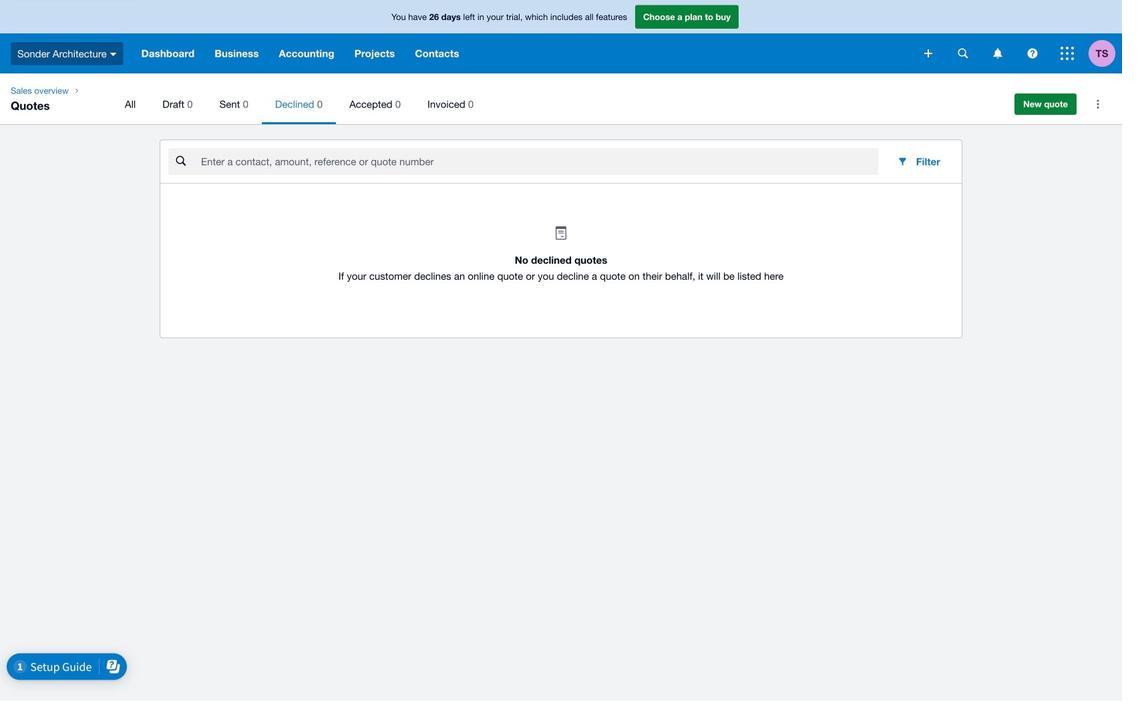 Task type: locate. For each thing, give the bounding box(es) containing it.
2 svg image from the left
[[994, 48, 1003, 58]]

2 horizontal spatial svg image
[[1028, 48, 1038, 58]]

2 horizontal spatial svg image
[[1061, 47, 1075, 60]]

0 horizontal spatial svg image
[[959, 48, 969, 58]]

shortcuts image
[[1085, 91, 1112, 118]]

svg image
[[1061, 47, 1075, 60], [925, 49, 933, 57], [110, 53, 117, 56]]

banner
[[0, 0, 1123, 74]]

1 horizontal spatial svg image
[[925, 49, 933, 57]]

1 horizontal spatial svg image
[[994, 48, 1003, 58]]

svg image
[[959, 48, 969, 58], [994, 48, 1003, 58], [1028, 48, 1038, 58]]

menu
[[112, 84, 996, 124]]

1 svg image from the left
[[959, 48, 969, 58]]

Enter a contact, amount, reference or quote number field
[[200, 149, 879, 174]]

menu inside quotes element
[[112, 84, 996, 124]]



Task type: vqa. For each thing, say whether or not it's contained in the screenshot.
Intro Banner body element
no



Task type: describe. For each thing, give the bounding box(es) containing it.
3 svg image from the left
[[1028, 48, 1038, 58]]

quotes element
[[0, 74, 1123, 124]]

0 horizontal spatial svg image
[[110, 53, 117, 56]]



